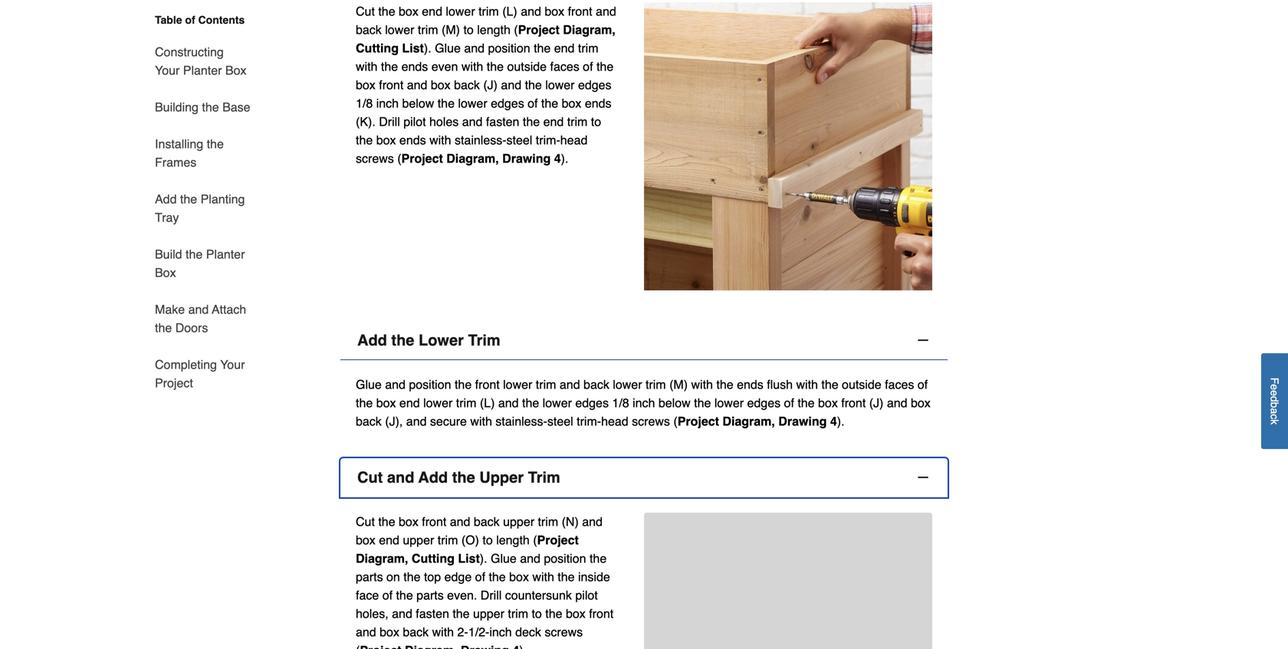 Task type: vqa. For each thing, say whether or not it's contained in the screenshot.
HOLIDAY HOSTING ESSENTIALS. image
no



Task type: describe. For each thing, give the bounding box(es) containing it.
add for add the lower trim
[[357, 332, 387, 349]]

front inside ). glue and position the parts on the top edge of the box with the inside face of the parts even. drill countersunk pilot holes, and fasten the upper trim to the box front and box back with 2-1/2-inch deck screws (
[[589, 607, 614, 621]]

f e e d b a c k
[[1269, 378, 1281, 425]]

fasten inside ). glue and position the parts on the top edge of the box with the inside face of the parts even. drill countersunk pilot holes, and fasten the upper trim to the box front and box back with 2-1/2-inch deck screws (
[[416, 607, 449, 621]]

tray
[[155, 211, 179, 225]]

trim the planter box. image
[[644, 2, 933, 291]]

constructing your planter box link
[[155, 34, 252, 89]]

constructing
[[155, 45, 224, 59]]

back inside cut the box end lower trim (l) and box front and back lower trim (m) to length (
[[356, 23, 382, 37]]

( inside cut the box end lower trim (l) and box front and back lower trim (m) to length (
[[514, 23, 518, 37]]

installing
[[155, 137, 203, 151]]

completing
[[155, 358, 217, 372]]

(n)
[[562, 515, 579, 529]]

2-
[[457, 625, 468, 640]]

end inside glue and position the front lower trim and back lower trim (m) with the ends flush with the outside faces of the box end lower trim (l) and the lower edges 1/8 inch below the lower edges of the box front (j) and box back (j), and secure with stainless-steel trim-head screws (
[[400, 396, 420, 410]]

2 e from the top
[[1269, 391, 1281, 397]]

b
[[1269, 403, 1281, 408]]

d
[[1269, 397, 1281, 403]]

cut the box end lower trim (l) and box front and back lower trim (m) to length (
[[356, 4, 616, 37]]

with down add the lower trim button
[[691, 378, 713, 392]]

inside
[[578, 570, 610, 584]]

make and attach the doors link
[[155, 291, 252, 347]]

1 horizontal spatial project diagram, drawing 4 ).
[[678, 414, 845, 429]]

minus image for add the lower trim
[[916, 333, 931, 348]]

to inside cut the box front and back upper trim (n) and box end upper trim (o) to length (
[[483, 533, 493, 548]]

add for add the planting tray
[[155, 192, 177, 206]]

the inside add the planting tray
[[180, 192, 197, 206]]

building the base link
[[155, 89, 250, 126]]

back inside cut the box front and back upper trim (n) and box end upper trim (o) to length (
[[474, 515, 500, 529]]

with right even
[[462, 59, 483, 74]]

( inside cut the box front and back upper trim (n) and box end upper trim (o) to length (
[[533, 533, 537, 548]]

the inside make and attach the doors
[[155, 321, 172, 335]]

(m) inside cut the box end lower trim (l) and box front and back lower trim (m) to length (
[[442, 23, 460, 37]]

trim inside ). glue and position the parts on the top edge of the box with the inside face of the parts even. drill countersunk pilot holes, and fasten the upper trim to the box front and box back with 2-1/2-inch deck screws (
[[508, 607, 528, 621]]

(m) inside glue and position the front lower trim and back lower trim (m) with the ends flush with the outside faces of the box end lower trim (l) and the lower edges 1/8 inch below the lower edges of the box front (j) and box back (j), and secure with stainless-steel trim-head screws (
[[670, 378, 688, 392]]

project diagram, cutting list for (o)
[[356, 533, 579, 566]]

screws inside glue and position the front lower trim and back lower trim (m) with the ends flush with the outside faces of the box end lower trim (l) and the lower edges 1/8 inch below the lower edges of the box front (j) and box back (j), and secure with stainless-steel trim-head screws (
[[632, 414, 670, 429]]

add the planting tray
[[155, 192, 245, 225]]

f e e d b a c k button
[[1262, 354, 1288, 450]]

end inside cut the box end lower trim (l) and box front and back lower trim (m) to length (
[[422, 4, 442, 18]]

project inside the completing your project
[[155, 376, 193, 390]]

below inside ). glue and position the end trim with the ends even with the outside faces of the box front and box back (j) and the lower edges 1/8 inch below the lower edges of the box ends (k). drill pilot holes and fasten the end trim to the box ends with stainless-steel trim-head screws (
[[402, 96, 434, 110]]

top
[[424, 570, 441, 584]]

inch inside ). glue and position the end trim with the ends even with the outside faces of the box front and box back (j) and the lower edges 1/8 inch below the lower edges of the box ends (k). drill pilot holes and fasten the end trim to the box ends with stainless-steel trim-head screws (
[[376, 96, 399, 110]]

drill inside ). glue and position the end trim with the ends even with the outside faces of the box front and box back (j) and the lower edges 1/8 inch below the lower edges of the box ends (k). drill pilot holes and fasten the end trim to the box ends with stainless-steel trim-head screws (
[[379, 115, 400, 129]]

box for constructing your planter box
[[225, 63, 247, 77]]

glue and position the front lower trim and back lower trim (m) with the ends flush with the outside faces of the box end lower trim (l) and the lower edges 1/8 inch below the lower edges of the box front (j) and box back (j), and secure with stainless-steel trim-head screws (
[[356, 378, 931, 429]]

installing the frames link
[[155, 126, 252, 181]]

even.
[[447, 589, 477, 603]]

with up (k).
[[356, 59, 378, 74]]

front inside cut the box front and back upper trim (n) and box end upper trim (o) to length (
[[422, 515, 447, 529]]

holes,
[[356, 607, 389, 621]]

cut and add the upper trim
[[357, 469, 561, 487]]

length for (l)
[[477, 23, 511, 37]]

the inside cut the box front and back upper trim (n) and box end upper trim (o) to length (
[[378, 515, 395, 529]]

outside inside ). glue and position the end trim with the ends even with the outside faces of the box front and box back (j) and the lower edges 1/8 inch below the lower edges of the box ends (k). drill pilot holes and fasten the end trim to the box ends with stainless-steel trim-head screws (
[[507, 59, 547, 74]]

completing your project link
[[155, 347, 252, 393]]

(j) inside ). glue and position the end trim with the ends even with the outside faces of the box front and box back (j) and the lower edges 1/8 inch below the lower edges of the box ends (k). drill pilot holes and fasten the end trim to the box ends with stainless-steel trim-head screws (
[[483, 78, 498, 92]]

front inside cut the box end lower trim (l) and box front and back lower trim (m) to length (
[[568, 4, 593, 18]]

build the planter box
[[155, 247, 245, 280]]

planter for your
[[183, 63, 222, 77]]

position for and
[[544, 552, 586, 566]]

cutting for lower
[[356, 41, 399, 55]]

upper inside ). glue and position the parts on the top edge of the box with the inside face of the parts even. drill countersunk pilot holes, and fasten the upper trim to the box front and box back with 2-1/2-inch deck screws (
[[473, 607, 505, 621]]

ends inside glue and position the front lower trim and back lower trim (m) with the ends flush with the outside faces of the box end lower trim (l) and the lower edges 1/8 inch below the lower edges of the box front (j) and box back (j), and secure with stainless-steel trim-head screws (
[[737, 378, 764, 392]]

constructing your planter box
[[155, 45, 247, 77]]

building
[[155, 100, 199, 114]]

installing the frames
[[155, 137, 224, 169]]

build the planter box link
[[155, 236, 252, 291]]

upper
[[480, 469, 524, 487]]

). glue and position the parts on the top edge of the box with the inside face of the parts even. drill countersunk pilot holes, and fasten the upper trim to the box front and box back with 2-1/2-inch deck screws (
[[356, 552, 614, 650]]

deck
[[515, 625, 541, 640]]

k
[[1269, 420, 1281, 425]]

flush
[[767, 378, 793, 392]]

). inside ). glue and position the parts on the top edge of the box with the inside face of the parts even. drill countersunk pilot holes, and fasten the upper trim to the box front and box back with 2-1/2-inch deck screws (
[[480, 552, 487, 566]]

1/2-
[[468, 625, 490, 640]]

). glue and position the end trim with the ends even with the outside faces of the box front and box back (j) and the lower edges 1/8 inch below the lower edges of the box ends (k). drill pilot holes and fasten the end trim to the box ends with stainless-steel trim-head screws (
[[356, 41, 614, 166]]

trim- inside glue and position the front lower trim and back lower trim (m) with the ends flush with the outside faces of the box end lower trim (l) and the lower edges 1/8 inch below the lower edges of the box front (j) and box back (j), and secure with stainless-steel trim-head screws (
[[577, 414, 601, 429]]

planter for the
[[206, 247, 245, 262]]

cut for cut and add the upper trim
[[357, 469, 383, 487]]

table of contents
[[155, 14, 245, 26]]

list for edge
[[458, 552, 480, 566]]

make and attach the doors
[[155, 303, 246, 335]]

drill inside ). glue and position the parts on the top edge of the box with the inside face of the parts even. drill countersunk pilot holes, and fasten the upper trim to the box front and box back with 2-1/2-inch deck screws (
[[481, 589, 502, 603]]

add the lower trim
[[357, 332, 501, 349]]

secure
[[430, 414, 467, 429]]

c
[[1269, 414, 1281, 420]]

steel inside glue and position the front lower trim and back lower trim (m) with the ends flush with the outside faces of the box end lower trim (l) and the lower edges 1/8 inch below the lower edges of the box front (j) and box back (j), and secure with stainless-steel trim-head screws (
[[547, 414, 573, 429]]

(j) inside glue and position the front lower trim and back lower trim (m) with the ends flush with the outside faces of the box end lower trim (l) and the lower edges 1/8 inch below the lower edges of the box front (j) and box back (j), and secure with stainless-steel trim-head screws (
[[869, 396, 884, 410]]

trim inside button
[[528, 469, 561, 487]]

pilot inside ). glue and position the parts on the top edge of the box with the inside face of the parts even. drill countersunk pilot holes, and fasten the upper trim to the box front and box back with 2-1/2-inch deck screws (
[[575, 589, 598, 603]]

add the lower trim button
[[341, 321, 948, 360]]

attach
[[212, 303, 246, 317]]

table of contents element
[[137, 12, 252, 393]]

inch inside glue and position the front lower trim and back lower trim (m) with the ends flush with the outside faces of the box end lower trim (l) and the lower edges 1/8 inch below the lower edges of the box front (j) and box back (j), and secure with stainless-steel trim-head screws (
[[633, 396, 655, 410]]

edge
[[445, 570, 472, 584]]

box for build the planter box
[[155, 266, 176, 280]]



Task type: locate. For each thing, give the bounding box(es) containing it.
(l) inside cut the box end lower trim (l) and box front and back lower trim (m) to length (
[[502, 4, 517, 18]]

).
[[424, 41, 432, 55], [561, 151, 569, 166], [837, 414, 845, 429], [480, 552, 487, 566]]

outside inside glue and position the front lower trim and back lower trim (m) with the ends flush with the outside faces of the box end lower trim (l) and the lower edges 1/8 inch below the lower edges of the box front (j) and box back (j), and secure with stainless-steel trim-head screws (
[[842, 378, 882, 392]]

0 horizontal spatial your
[[155, 63, 180, 77]]

and
[[521, 4, 541, 18], [596, 4, 616, 18], [464, 41, 485, 55], [407, 78, 427, 92], [501, 78, 522, 92], [462, 115, 483, 129], [188, 303, 209, 317], [385, 378, 406, 392], [560, 378, 580, 392], [498, 396, 519, 410], [887, 396, 908, 410], [406, 414, 427, 429], [387, 469, 414, 487], [450, 515, 470, 529], [582, 515, 603, 529], [520, 552, 541, 566], [392, 607, 412, 621], [356, 625, 376, 640]]

position for lower
[[488, 41, 530, 55]]

1 vertical spatial outside
[[842, 378, 882, 392]]

box up base
[[225, 63, 247, 77]]

the inside build the planter box
[[186, 247, 203, 262]]

to inside cut the box end lower trim (l) and box front and back lower trim (m) to length (
[[464, 23, 474, 37]]

0 horizontal spatial outside
[[507, 59, 547, 74]]

1 vertical spatial trim-
[[577, 414, 601, 429]]

1 vertical spatial cut
[[357, 469, 383, 487]]

glue for front
[[491, 552, 517, 566]]

1 horizontal spatial add
[[357, 332, 387, 349]]

stainless- inside glue and position the front lower trim and back lower trim (m) with the ends flush with the outside faces of the box end lower trim (l) and the lower edges 1/8 inch below the lower edges of the box front (j) and box back (j), and secure with stainless-steel trim-head screws (
[[496, 414, 547, 429]]

1 horizontal spatial (l)
[[502, 4, 517, 18]]

drill
[[379, 115, 400, 129], [481, 589, 502, 603]]

below
[[402, 96, 434, 110], [659, 396, 691, 410]]

on
[[387, 570, 400, 584]]

with right flush
[[796, 378, 818, 392]]

screws inside ). glue and position the end trim with the ends even with the outside faces of the box front and box back (j) and the lower edges 1/8 inch below the lower edges of the box ends (k). drill pilot holes and fasten the end trim to the box ends with stainless-steel trim-head screws (
[[356, 151, 394, 166]]

planter
[[183, 63, 222, 77], [206, 247, 245, 262]]

the inside installing the frames
[[207, 137, 224, 151]]

upper up top
[[403, 533, 434, 548]]

cut inside button
[[357, 469, 383, 487]]

cut and add the upper trim button
[[341, 459, 948, 498]]

face
[[356, 589, 379, 603]]

0 horizontal spatial below
[[402, 96, 434, 110]]

stainless-
[[455, 133, 507, 147], [496, 414, 547, 429]]

cutting up top
[[412, 552, 455, 566]]

e up d
[[1269, 385, 1281, 391]]

your inside constructing your planter box
[[155, 63, 180, 77]]

1 horizontal spatial drill
[[481, 589, 502, 603]]

0 vertical spatial length
[[477, 23, 511, 37]]

add down secure
[[418, 469, 448, 487]]

cut for cut the box end lower trim (l) and box front and back lower trim (m) to length (
[[356, 4, 375, 18]]

stainless- down holes
[[455, 133, 507, 147]]

add the planting tray link
[[155, 181, 252, 236]]

your for constructing your planter box
[[155, 63, 180, 77]]

base
[[222, 100, 250, 114]]

position up secure
[[409, 378, 451, 392]]

screws
[[356, 151, 394, 166], [632, 414, 670, 429], [545, 625, 583, 640]]

0 horizontal spatial box
[[155, 266, 176, 280]]

and inside button
[[387, 469, 414, 487]]

1 vertical spatial (j)
[[869, 396, 884, 410]]

0 horizontal spatial 1/8
[[356, 96, 373, 110]]

1 vertical spatial steel
[[547, 414, 573, 429]]

minus image inside cut and add the upper trim button
[[916, 470, 931, 485]]

glue inside glue and position the front lower trim and back lower trim (m) with the ends flush with the outside faces of the box end lower trim (l) and the lower edges 1/8 inch below the lower edges of the box front (j) and box back (j), and secure with stainless-steel trim-head screws (
[[356, 378, 382, 392]]

2 horizontal spatial glue
[[491, 552, 517, 566]]

1 vertical spatial project diagram, drawing 4 ).
[[678, 414, 845, 429]]

contents
[[198, 14, 245, 26]]

cap the planter. image
[[644, 513, 933, 650]]

end inside cut the box front and back upper trim (n) and box end upper trim (o) to length (
[[379, 533, 400, 548]]

1 horizontal spatial fasten
[[486, 115, 520, 129]]

2 horizontal spatial inch
[[633, 396, 655, 410]]

1 horizontal spatial glue
[[435, 41, 461, 55]]

project diagram, cutting list up even
[[356, 23, 616, 55]]

table
[[155, 14, 182, 26]]

0 vertical spatial outside
[[507, 59, 547, 74]]

1 vertical spatial add
[[357, 332, 387, 349]]

your for completing your project
[[220, 358, 245, 372]]

1 horizontal spatial cutting
[[412, 552, 455, 566]]

( inside ). glue and position the end trim with the ends even with the outside faces of the box front and box back (j) and the lower edges 1/8 inch below the lower edges of the box ends (k). drill pilot holes and fasten the end trim to the box ends with stainless-steel trim-head screws (
[[397, 151, 402, 166]]

0 horizontal spatial trim
[[468, 332, 501, 349]]

trim right lower
[[468, 332, 501, 349]]

cut the box front and back upper trim (n) and box end upper trim (o) to length (
[[356, 515, 603, 548]]

to
[[464, 23, 474, 37], [591, 115, 601, 129], [483, 533, 493, 548], [532, 607, 542, 621]]

0 vertical spatial minus image
[[916, 333, 931, 348]]

front inside ). glue and position the end trim with the ends even with the outside faces of the box front and box back (j) and the lower edges 1/8 inch below the lower edges of the box ends (k). drill pilot holes and fasten the end trim to the box ends with stainless-steel trim-head screws (
[[379, 78, 404, 92]]

project diagram, drawing 4 ).
[[402, 151, 569, 166], [678, 414, 845, 429]]

0 vertical spatial trim
[[468, 332, 501, 349]]

0 vertical spatial head
[[560, 133, 588, 147]]

cut inside cut the box end lower trim (l) and box front and back lower trim (m) to length (
[[356, 4, 375, 18]]

planting
[[201, 192, 245, 206]]

(k).
[[356, 115, 376, 129]]

1 horizontal spatial (j)
[[869, 396, 884, 410]]

1 horizontal spatial below
[[659, 396, 691, 410]]

cut inside cut the box front and back upper trim (n) and box end upper trim (o) to length (
[[356, 515, 375, 529]]

add up tray
[[155, 192, 177, 206]]

(m) down add the lower trim button
[[670, 378, 688, 392]]

to inside ). glue and position the parts on the top edge of the box with the inside face of the parts even. drill countersunk pilot holes, and fasten the upper trim to the box front and box back with 2-1/2-inch deck screws (
[[532, 607, 542, 621]]

with
[[356, 59, 378, 74], [462, 59, 483, 74], [430, 133, 451, 147], [691, 378, 713, 392], [796, 378, 818, 392], [470, 414, 492, 429], [533, 570, 554, 584], [432, 625, 454, 640]]

0 vertical spatial fasten
[[486, 115, 520, 129]]

(l)
[[502, 4, 517, 18], [480, 396, 495, 410]]

cutting up (k).
[[356, 41, 399, 55]]

head inside ). glue and position the end trim with the ends even with the outside faces of the box front and box back (j) and the lower edges 1/8 inch below the lower edges of the box ends (k). drill pilot holes and fasten the end trim to the box ends with stainless-steel trim-head screws (
[[560, 133, 588, 147]]

length for upper
[[496, 533, 530, 548]]

0 horizontal spatial cutting
[[356, 41, 399, 55]]

0 vertical spatial drill
[[379, 115, 400, 129]]

cut for cut the box front and back upper trim (n) and box end upper trim (o) to length (
[[356, 515, 375, 529]]

1 horizontal spatial (m)
[[670, 378, 688, 392]]

0 horizontal spatial parts
[[356, 570, 383, 584]]

1 vertical spatial upper
[[403, 533, 434, 548]]

1 horizontal spatial faces
[[885, 378, 914, 392]]

build
[[155, 247, 182, 262]]

0 vertical spatial planter
[[183, 63, 222, 77]]

0 vertical spatial pilot
[[404, 115, 426, 129]]

head
[[560, 133, 588, 147], [601, 414, 629, 429]]

1/8
[[356, 96, 373, 110], [612, 396, 629, 410]]

drill right 'even.'
[[481, 589, 502, 603]]

0 horizontal spatial 4
[[554, 151, 561, 166]]

glue inside ). glue and position the end trim with the ends even with the outside faces of the box front and box back (j) and the lower edges 1/8 inch below the lower edges of the box ends (k). drill pilot holes and fasten the end trim to the box ends with stainless-steel trim-head screws (
[[435, 41, 461, 55]]

1 vertical spatial (m)
[[670, 378, 688, 392]]

steel inside ). glue and position the end trim with the ends even with the outside faces of the box front and box back (j) and the lower edges 1/8 inch below the lower edges of the box ends (k). drill pilot holes and fasten the end trim to the box ends with stainless-steel trim-head screws (
[[507, 133, 533, 147]]

0 vertical spatial stainless-
[[455, 133, 507, 147]]

2 horizontal spatial position
[[544, 552, 586, 566]]

4
[[554, 151, 561, 166], [830, 414, 837, 429]]

0 vertical spatial drawing
[[502, 151, 551, 166]]

1 horizontal spatial drawing
[[779, 414, 827, 429]]

fasten down 'even.'
[[416, 607, 449, 621]]

0 horizontal spatial head
[[560, 133, 588, 147]]

1 horizontal spatial trim-
[[577, 414, 601, 429]]

( inside glue and position the front lower trim and back lower trim (m) with the ends flush with the outside faces of the box end lower trim (l) and the lower edges 1/8 inch below the lower edges of the box front (j) and box back (j), and secure with stainless-steel trim-head screws (
[[674, 414, 678, 429]]

2 minus image from the top
[[916, 470, 931, 485]]

fasten inside ). glue and position the end trim with the ends even with the outside faces of the box front and box back (j) and the lower edges 1/8 inch below the lower edges of the box ends (k). drill pilot holes and fasten the end trim to the box ends with stainless-steel trim-head screws (
[[486, 115, 520, 129]]

upper up "1/2-"
[[473, 607, 505, 621]]

front
[[568, 4, 593, 18], [379, 78, 404, 92], [475, 378, 500, 392], [842, 396, 866, 410], [422, 515, 447, 529], [589, 607, 614, 621]]

0 horizontal spatial (l)
[[480, 396, 495, 410]]

0 vertical spatial inch
[[376, 96, 399, 110]]

parts
[[356, 570, 383, 584], [417, 589, 444, 603]]

1 vertical spatial 4
[[830, 414, 837, 429]]

0 horizontal spatial (j)
[[483, 78, 498, 92]]

1 vertical spatial drill
[[481, 589, 502, 603]]

0 vertical spatial add
[[155, 192, 177, 206]]

0 vertical spatial cut
[[356, 4, 375, 18]]

add left lower
[[357, 332, 387, 349]]

position down cut the box end lower trim (l) and box front and back lower trim (m) to length (
[[488, 41, 530, 55]]

add
[[155, 192, 177, 206], [357, 332, 387, 349], [418, 469, 448, 487]]

project diagram, drawing 4 ). down holes
[[402, 151, 569, 166]]

screws inside ). glue and position the parts on the top edge of the box with the inside face of the parts even. drill countersunk pilot holes, and fasten the upper trim to the box front and box back with 2-1/2-inch deck screws (
[[545, 625, 583, 640]]

lower
[[446, 4, 475, 18], [385, 23, 415, 37], [545, 78, 575, 92], [458, 96, 488, 110], [503, 378, 533, 392], [613, 378, 642, 392], [423, 396, 453, 410], [543, 396, 572, 410], [715, 396, 744, 410]]

0 vertical spatial parts
[[356, 570, 383, 584]]

position inside glue and position the front lower trim and back lower trim (m) with the ends flush with the outside faces of the box end lower trim (l) and the lower edges 1/8 inch below the lower edges of the box front (j) and box back (j), and secure with stainless-steel trim-head screws (
[[409, 378, 451, 392]]

1 vertical spatial drawing
[[779, 414, 827, 429]]

with up countersunk
[[533, 570, 554, 584]]

to inside ). glue and position the end trim with the ends even with the outside faces of the box front and box back (j) and the lower edges 1/8 inch below the lower edges of the box ends (k). drill pilot holes and fasten the end trim to the box ends with stainless-steel trim-head screws (
[[591, 115, 601, 129]]

below inside glue and position the front lower trim and back lower trim (m) with the ends flush with the outside faces of the box end lower trim (l) and the lower edges 1/8 inch below the lower edges of the box front (j) and box back (j), and secure with stainless-steel trim-head screws (
[[659, 396, 691, 410]]

screws right "deck"
[[545, 625, 583, 640]]

pilot inside ). glue and position the end trim with the ends even with the outside faces of the box front and box back (j) and the lower edges 1/8 inch below the lower edges of the box ends (k). drill pilot holes and fasten the end trim to the box ends with stainless-steel trim-head screws (
[[404, 115, 426, 129]]

make
[[155, 303, 185, 317]]

with left 2-
[[432, 625, 454, 640]]

0 horizontal spatial screws
[[356, 151, 394, 166]]

1 vertical spatial trim
[[528, 469, 561, 487]]

edges
[[578, 78, 612, 92], [491, 96, 524, 110], [575, 396, 609, 410], [747, 396, 781, 410]]

planter down constructing
[[183, 63, 222, 77]]

your
[[155, 63, 180, 77], [220, 358, 245, 372]]

back inside ). glue and position the end trim with the ends even with the outside faces of the box front and box back (j) and the lower edges 1/8 inch below the lower edges of the box ends (k). drill pilot holes and fasten the end trim to the box ends with stainless-steel trim-head screws (
[[454, 78, 480, 92]]

1 vertical spatial length
[[496, 533, 530, 548]]

with down holes
[[430, 133, 451, 147]]

0 horizontal spatial inch
[[376, 96, 399, 110]]

0 vertical spatial 4
[[554, 151, 561, 166]]

1 project diagram, cutting list from the top
[[356, 23, 616, 55]]

inch
[[376, 96, 399, 110], [633, 396, 655, 410], [490, 625, 512, 640]]

fasten right holes
[[486, 115, 520, 129]]

1 horizontal spatial screws
[[545, 625, 583, 640]]

the
[[378, 4, 395, 18], [534, 41, 551, 55], [381, 59, 398, 74], [487, 59, 504, 74], [597, 59, 614, 74], [525, 78, 542, 92], [438, 96, 455, 110], [541, 96, 558, 110], [202, 100, 219, 114], [523, 115, 540, 129], [356, 133, 373, 147], [207, 137, 224, 151], [180, 192, 197, 206], [186, 247, 203, 262], [155, 321, 172, 335], [391, 332, 414, 349], [455, 378, 472, 392], [717, 378, 734, 392], [822, 378, 839, 392], [356, 396, 373, 410], [522, 396, 539, 410], [694, 396, 711, 410], [798, 396, 815, 410], [452, 469, 475, 487], [378, 515, 395, 529], [590, 552, 607, 566], [404, 570, 421, 584], [489, 570, 506, 584], [558, 570, 575, 584], [396, 589, 413, 603], [453, 607, 470, 621], [545, 607, 563, 621]]

(j)
[[483, 78, 498, 92], [869, 396, 884, 410]]

1 horizontal spatial steel
[[547, 414, 573, 429]]

parts up "face"
[[356, 570, 383, 584]]

0 vertical spatial (l)
[[502, 4, 517, 18]]

faces inside ). glue and position the end trim with the ends even with the outside faces of the box front and box back (j) and the lower edges 1/8 inch below the lower edges of the box ends (k). drill pilot holes and fasten the end trim to the box ends with stainless-steel trim-head screws (
[[550, 59, 580, 74]]

of
[[185, 14, 195, 26], [583, 59, 593, 74], [528, 96, 538, 110], [918, 378, 928, 392], [784, 396, 794, 410], [475, 570, 485, 584], [382, 589, 393, 603]]

drawing
[[502, 151, 551, 166], [779, 414, 827, 429]]

0 vertical spatial box
[[225, 63, 247, 77]]

1 horizontal spatial pilot
[[575, 589, 598, 603]]

box
[[225, 63, 247, 77], [155, 266, 176, 280]]

lower
[[419, 332, 464, 349]]

1/8 down add the lower trim button
[[612, 396, 629, 410]]

completing your project
[[155, 358, 245, 390]]

even
[[432, 59, 458, 74]]

1 vertical spatial 1/8
[[612, 396, 629, 410]]

). inside ). glue and position the end trim with the ends even with the outside faces of the box front and box back (j) and the lower edges 1/8 inch below the lower edges of the box ends (k). drill pilot holes and fasten the end trim to the box ends with stainless-steel trim-head screws (
[[424, 41, 432, 55]]

a
[[1269, 408, 1281, 414]]

1 e from the top
[[1269, 385, 1281, 391]]

box
[[399, 4, 419, 18], [545, 4, 565, 18], [356, 78, 376, 92], [431, 78, 451, 92], [562, 96, 582, 110], [376, 133, 396, 147], [376, 396, 396, 410], [818, 396, 838, 410], [911, 396, 931, 410], [399, 515, 419, 529], [356, 533, 376, 548], [509, 570, 529, 584], [566, 607, 586, 621], [380, 625, 400, 640]]

position inside ). glue and position the end trim with the ends even with the outside faces of the box front and box back (j) and the lower edges 1/8 inch below the lower edges of the box ends (k). drill pilot holes and fasten the end trim to the box ends with stainless-steel trim-head screws (
[[488, 41, 530, 55]]

2 project diagram, cutting list from the top
[[356, 533, 579, 566]]

2 horizontal spatial add
[[418, 469, 448, 487]]

the inside button
[[391, 332, 414, 349]]

glue up even
[[435, 41, 461, 55]]

1 vertical spatial box
[[155, 266, 176, 280]]

glue for end
[[435, 41, 461, 55]]

2 vertical spatial screws
[[545, 625, 583, 640]]

trim
[[468, 332, 501, 349], [528, 469, 561, 487]]

your right completing on the bottom
[[220, 358, 245, 372]]

box down build on the left
[[155, 266, 176, 280]]

trim right the upper
[[528, 469, 561, 487]]

minus image for cut and add the upper trim
[[916, 470, 931, 485]]

2 vertical spatial glue
[[491, 552, 517, 566]]

the inside cut the box end lower trim (l) and box front and back lower trim (m) to length (
[[378, 4, 395, 18]]

1 horizontal spatial box
[[225, 63, 247, 77]]

glue
[[435, 41, 461, 55], [356, 378, 382, 392], [491, 552, 517, 566]]

1 vertical spatial your
[[220, 358, 245, 372]]

below down add the lower trim button
[[659, 396, 691, 410]]

0 vertical spatial (j)
[[483, 78, 498, 92]]

head inside glue and position the front lower trim and back lower trim (m) with the ends flush with the outside faces of the box end lower trim (l) and the lower edges 1/8 inch below the lower edges of the box front (j) and box back (j), and secure with stainless-steel trim-head screws (
[[601, 414, 629, 429]]

pilot down inside
[[575, 589, 598, 603]]

0 horizontal spatial steel
[[507, 133, 533, 147]]

trim- inside ). glue and position the end trim with the ends even with the outside faces of the box front and box back (j) and the lower edges 1/8 inch below the lower edges of the box ends (k). drill pilot holes and fasten the end trim to the box ends with stainless-steel trim-head screws (
[[536, 133, 560, 147]]

2 vertical spatial add
[[418, 469, 448, 487]]

1 vertical spatial below
[[659, 396, 691, 410]]

outside
[[507, 59, 547, 74], [842, 378, 882, 392]]

box inside build the planter box
[[155, 266, 176, 280]]

position inside ). glue and position the parts on the top edge of the box with the inside face of the parts even. drill countersunk pilot holes, and fasten the upper trim to the box front and box back with 2-1/2-inch deck screws (
[[544, 552, 586, 566]]

your down constructing
[[155, 63, 180, 77]]

add inside button
[[418, 469, 448, 487]]

list for ends
[[402, 41, 424, 55]]

faces inside glue and position the front lower trim and back lower trim (m) with the ends flush with the outside faces of the box end lower trim (l) and the lower edges 1/8 inch below the lower edges of the box front (j) and box back (j), and secure with stainless-steel trim-head screws (
[[885, 378, 914, 392]]

0 vertical spatial project diagram, drawing 4 ).
[[402, 151, 569, 166]]

add inside button
[[357, 332, 387, 349]]

below up holes
[[402, 96, 434, 110]]

add inside add the planting tray
[[155, 192, 177, 206]]

drill right (k).
[[379, 115, 400, 129]]

length right "(o)"
[[496, 533, 530, 548]]

1 vertical spatial fasten
[[416, 607, 449, 621]]

2 horizontal spatial screws
[[632, 414, 670, 429]]

1 vertical spatial planter
[[206, 247, 245, 262]]

length inside cut the box front and back upper trim (n) and box end upper trim (o) to length (
[[496, 533, 530, 548]]

glue down add the lower trim
[[356, 378, 382, 392]]

diagram,
[[563, 23, 616, 37], [447, 151, 499, 166], [723, 414, 775, 429], [356, 552, 408, 566]]

building the base
[[155, 100, 250, 114]]

0 horizontal spatial glue
[[356, 378, 382, 392]]

0 horizontal spatial faces
[[550, 59, 580, 74]]

project
[[518, 23, 560, 37], [402, 151, 443, 166], [155, 376, 193, 390], [678, 414, 719, 429], [537, 533, 579, 548]]

0 horizontal spatial pilot
[[404, 115, 426, 129]]

1/8 up (k).
[[356, 96, 373, 110]]

1 vertical spatial faces
[[885, 378, 914, 392]]

with right secure
[[470, 414, 492, 429]]

1/8 inside ). glue and position the end trim with the ends even with the outside faces of the box front and box back (j) and the lower edges 1/8 inch below the lower edges of the box ends (k). drill pilot holes and fasten the end trim to the box ends with stainless-steel trim-head screws (
[[356, 96, 373, 110]]

length
[[477, 23, 511, 37], [496, 533, 530, 548]]

trim inside button
[[468, 332, 501, 349]]

0 horizontal spatial trim-
[[536, 133, 560, 147]]

back inside ). glue and position the parts on the top edge of the box with the inside face of the parts even. drill countersunk pilot holes, and fasten the upper trim to the box front and box back with 2-1/2-inch deck screws (
[[403, 625, 429, 640]]

(j),
[[385, 414, 403, 429]]

position
[[488, 41, 530, 55], [409, 378, 451, 392], [544, 552, 586, 566]]

(m)
[[442, 23, 460, 37], [670, 378, 688, 392]]

upper down the upper
[[503, 515, 535, 529]]

trim
[[479, 4, 499, 18], [418, 23, 438, 37], [578, 41, 599, 55], [567, 115, 588, 129], [536, 378, 556, 392], [646, 378, 666, 392], [456, 396, 477, 410], [538, 515, 558, 529], [438, 533, 458, 548], [508, 607, 528, 621]]

project diagram, drawing 4 ). down flush
[[678, 414, 845, 429]]

( inside ). glue and position the parts on the top edge of the box with the inside face of the parts even. drill countersunk pilot holes, and fasten the upper trim to the box front and box back with 2-1/2-inch deck screws (
[[356, 644, 360, 650]]

doors
[[175, 321, 208, 335]]

length up ). glue and position the end trim with the ends even with the outside faces of the box front and box back (j) and the lower edges 1/8 inch below the lower edges of the box ends (k). drill pilot holes and fasten the end trim to the box ends with stainless-steel trim-head screws (
[[477, 23, 511, 37]]

position up inside
[[544, 552, 586, 566]]

minus image inside add the lower trim button
[[916, 333, 931, 348]]

cut
[[356, 4, 375, 18], [357, 469, 383, 487], [356, 515, 375, 529]]

f
[[1269, 378, 1281, 385]]

1 horizontal spatial outside
[[842, 378, 882, 392]]

0 vertical spatial position
[[488, 41, 530, 55]]

faces
[[550, 59, 580, 74], [885, 378, 914, 392]]

the inside button
[[452, 469, 475, 487]]

0 vertical spatial your
[[155, 63, 180, 77]]

(o)
[[462, 533, 479, 548]]

(m) up even
[[442, 23, 460, 37]]

glue down cut the box front and back upper trim (n) and box end upper trim (o) to length (
[[491, 552, 517, 566]]

and inside make and attach the doors
[[188, 303, 209, 317]]

planter down add the planting tray link
[[206, 247, 245, 262]]

0 vertical spatial trim-
[[536, 133, 560, 147]]

1/8 inside glue and position the front lower trim and back lower trim (m) with the ends flush with the outside faces of the box end lower trim (l) and the lower edges 1/8 inch below the lower edges of the box front (j) and box back (j), and secure with stainless-steel trim-head screws (
[[612, 396, 629, 410]]

stainless- inside ). glue and position the end trim with the ends even with the outside faces of the box front and box back (j) and the lower edges 1/8 inch below the lower edges of the box ends (k). drill pilot holes and fasten the end trim to the box ends with stainless-steel trim-head screws (
[[455, 133, 507, 147]]

screws up cut and add the upper trim button
[[632, 414, 670, 429]]

0 vertical spatial upper
[[503, 515, 535, 529]]

e up the "b"
[[1269, 391, 1281, 397]]

fasten
[[486, 115, 520, 129], [416, 607, 449, 621]]

1 vertical spatial screws
[[632, 414, 670, 429]]

project diagram, cutting list for (m)
[[356, 23, 616, 55]]

0 horizontal spatial drawing
[[502, 151, 551, 166]]

cutting for upper
[[412, 552, 455, 566]]

1 vertical spatial (l)
[[480, 396, 495, 410]]

frames
[[155, 155, 197, 169]]

end
[[422, 4, 442, 18], [554, 41, 575, 55], [543, 115, 564, 129], [400, 396, 420, 410], [379, 533, 400, 548]]

screws down (k).
[[356, 151, 394, 166]]

planter inside build the planter box
[[206, 247, 245, 262]]

holes
[[429, 115, 459, 129]]

0 vertical spatial 1/8
[[356, 96, 373, 110]]

box inside constructing your planter box
[[225, 63, 247, 77]]

stainless- up the upper
[[496, 414, 547, 429]]

list
[[402, 41, 424, 55], [458, 552, 480, 566]]

1 vertical spatial parts
[[417, 589, 444, 603]]

1 vertical spatial glue
[[356, 378, 382, 392]]

1 horizontal spatial parts
[[417, 589, 444, 603]]

length inside cut the box end lower trim (l) and box front and back lower trim (m) to length (
[[477, 23, 511, 37]]

project diagram, cutting list up edge at the left of page
[[356, 533, 579, 566]]

1 minus image from the top
[[916, 333, 931, 348]]

trim-
[[536, 133, 560, 147], [577, 414, 601, 429]]

inch inside ). glue and position the parts on the top edge of the box with the inside face of the parts even. drill countersunk pilot holes, and fasten the upper trim to the box front and box back with 2-1/2-inch deck screws (
[[490, 625, 512, 640]]

planter inside constructing your planter box
[[183, 63, 222, 77]]

1 horizontal spatial position
[[488, 41, 530, 55]]

0 horizontal spatial add
[[155, 192, 177, 206]]

your inside the completing your project
[[220, 358, 245, 372]]

1 vertical spatial list
[[458, 552, 480, 566]]

minus image
[[916, 333, 931, 348], [916, 470, 931, 485]]

countersunk
[[505, 589, 572, 603]]

parts down top
[[417, 589, 444, 603]]

(l) inside glue and position the front lower trim and back lower trim (m) with the ends flush with the outside faces of the box end lower trim (l) and the lower edges 1/8 inch below the lower edges of the box front (j) and box back (j), and secure with stainless-steel trim-head screws (
[[480, 396, 495, 410]]

back
[[356, 23, 382, 37], [454, 78, 480, 92], [584, 378, 610, 392], [356, 414, 382, 429], [474, 515, 500, 529], [403, 625, 429, 640]]

glue inside ). glue and position the parts on the top edge of the box with the inside face of the parts even. drill countersunk pilot holes, and fasten the upper trim to the box front and box back with 2-1/2-inch deck screws (
[[491, 552, 517, 566]]

pilot left holes
[[404, 115, 426, 129]]



